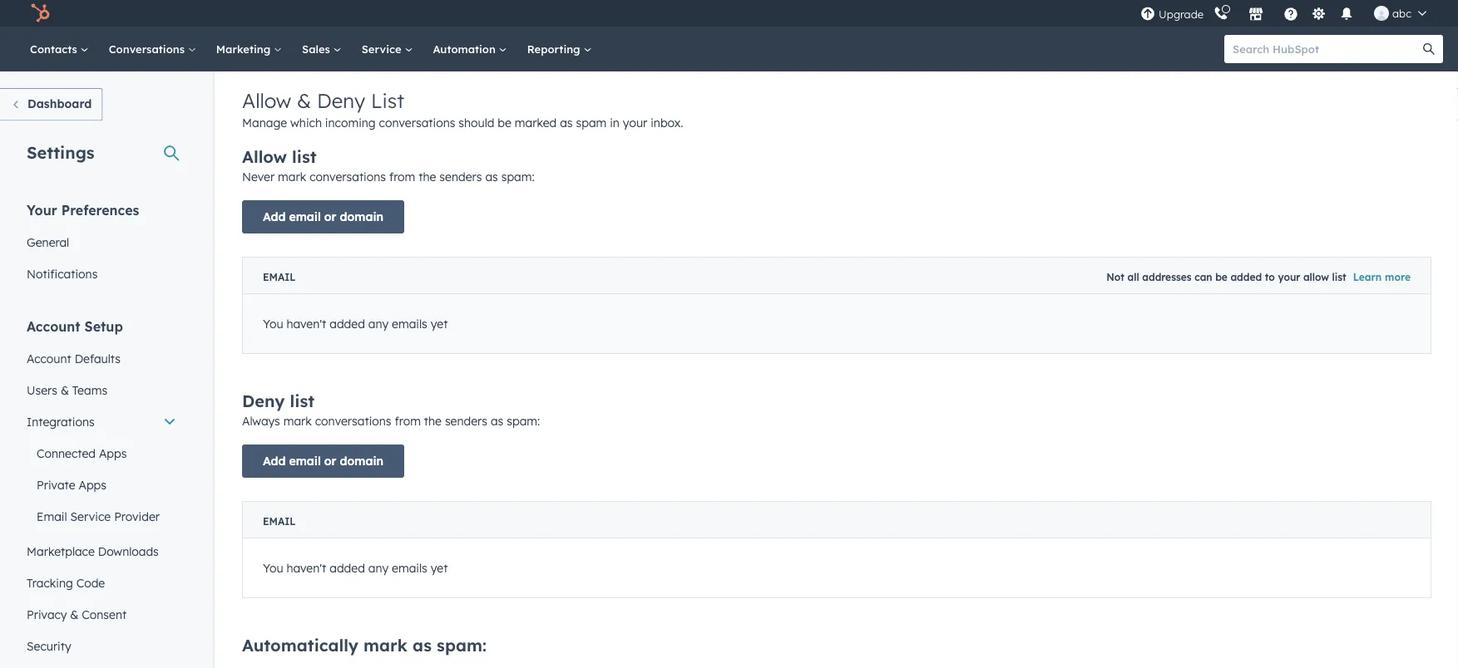 Task type: locate. For each thing, give the bounding box(es) containing it.
1 horizontal spatial be
[[1216, 271, 1228, 284]]

& inside privacy & consent link
[[70, 608, 79, 622]]

0 vertical spatial service
[[362, 42, 405, 56]]

1 add email or domain button from the top
[[242, 200, 404, 234]]

0 vertical spatial senders
[[440, 170, 482, 184]]

account up 'users'
[[27, 351, 71, 366]]

& right privacy at the left bottom of page
[[70, 608, 79, 622]]

0 vertical spatial deny
[[317, 88, 365, 113]]

reporting link
[[517, 27, 602, 72]]

calling icon image
[[1214, 6, 1229, 21]]

1 you haven't added any emails yet from the top
[[263, 317, 448, 331]]

&
[[297, 88, 311, 113], [61, 383, 69, 398], [70, 608, 79, 622]]

1 horizontal spatial deny
[[317, 88, 365, 113]]

users & teams link
[[17, 375, 186, 406]]

contacts
[[30, 42, 80, 56]]

the inside deny list always mark conversations from the senders as spam:
[[424, 414, 442, 429]]

2 vertical spatial &
[[70, 608, 79, 622]]

1 horizontal spatial service
[[362, 42, 405, 56]]

added
[[1231, 271, 1262, 284], [330, 317, 365, 331], [330, 561, 365, 576]]

conversations
[[109, 42, 188, 56]]

2 vertical spatial list
[[290, 391, 315, 412]]

spam: inside deny list always mark conversations from the senders as spam:
[[507, 414, 540, 429]]

0 vertical spatial you
[[263, 317, 283, 331]]

1 vertical spatial senders
[[445, 414, 488, 429]]

0 vertical spatial add
[[263, 210, 286, 224]]

privacy & consent
[[27, 608, 127, 622]]

0 vertical spatial allow
[[242, 88, 291, 113]]

0 horizontal spatial deny
[[242, 391, 285, 412]]

spam: inside allow list never mark conversations from the senders as spam:
[[501, 170, 535, 184]]

search button
[[1415, 35, 1443, 63]]

deny
[[317, 88, 365, 113], [242, 391, 285, 412]]

0 vertical spatial your
[[623, 116, 647, 130]]

connected
[[37, 446, 96, 461]]

your right to
[[1278, 271, 1301, 284]]

from for deny
[[395, 414, 421, 429]]

as
[[560, 116, 573, 130], [485, 170, 498, 184], [491, 414, 504, 429], [413, 636, 432, 656]]

manage
[[242, 116, 287, 130]]

the inside allow list never mark conversations from the senders as spam:
[[419, 170, 436, 184]]

setup
[[84, 318, 123, 335]]

allow for &
[[242, 88, 291, 113]]

1 haven't from the top
[[287, 317, 326, 331]]

1 vertical spatial mark
[[283, 414, 312, 429]]

calling icon button
[[1207, 2, 1235, 24]]

1 vertical spatial add email or domain button
[[242, 445, 404, 478]]

1 vertical spatial from
[[395, 414, 421, 429]]

0 vertical spatial email
[[289, 210, 321, 224]]

0 vertical spatial domain
[[340, 210, 384, 224]]

0 vertical spatial the
[[419, 170, 436, 184]]

1 vertical spatial any
[[368, 561, 389, 576]]

emails
[[392, 317, 427, 331], [392, 561, 427, 576]]

mark for allow
[[278, 170, 306, 184]]

connected apps link
[[17, 438, 186, 470]]

sales
[[302, 42, 333, 56]]

notifications link
[[17, 258, 186, 290]]

consent
[[82, 608, 127, 622]]

add email or domain
[[263, 210, 384, 224], [263, 454, 384, 469]]

your inside allow & deny list manage which incoming conversations should be marked as spam in your inbox.
[[623, 116, 647, 130]]

or down deny list always mark conversations from the senders as spam:
[[324, 454, 336, 469]]

account setup element
[[17, 317, 186, 663]]

& up which
[[297, 88, 311, 113]]

1 vertical spatial allow
[[242, 146, 287, 167]]

from inside allow list never mark conversations from the senders as spam:
[[389, 170, 415, 184]]

senders inside deny list always mark conversations from the senders as spam:
[[445, 414, 488, 429]]

0 vertical spatial haven't
[[287, 317, 326, 331]]

service up list
[[362, 42, 405, 56]]

1 vertical spatial list
[[1332, 271, 1347, 284]]

settings
[[27, 142, 94, 163]]

menu
[[1139, 0, 1438, 27]]

conversations inside allow list never mark conversations from the senders as spam:
[[310, 170, 386, 184]]

1 vertical spatial you haven't added any emails yet
[[263, 561, 448, 576]]

tracking
[[27, 576, 73, 591]]

1 horizontal spatial your
[[1278, 271, 1301, 284]]

list inside allow list never mark conversations from the senders as spam:
[[292, 146, 317, 167]]

domain down allow list never mark conversations from the senders as spam:
[[340, 210, 384, 224]]

0 vertical spatial list
[[292, 146, 317, 167]]

add down never
[[263, 210, 286, 224]]

security link
[[17, 631, 186, 663]]

apps
[[99, 446, 127, 461], [79, 478, 106, 492]]

add email or domain down always
[[263, 454, 384, 469]]

list for deny
[[290, 391, 315, 412]]

1 vertical spatial apps
[[79, 478, 106, 492]]

1 vertical spatial or
[[324, 454, 336, 469]]

1 allow from the top
[[242, 88, 291, 113]]

list inside deny list always mark conversations from the senders as spam:
[[290, 391, 315, 412]]

2 vertical spatial spam:
[[437, 636, 487, 656]]

privacy & consent link
[[17, 599, 186, 631]]

2 allow from the top
[[242, 146, 287, 167]]

1 vertical spatial emails
[[392, 561, 427, 576]]

1 vertical spatial the
[[424, 414, 442, 429]]

1 vertical spatial email
[[289, 454, 321, 469]]

spam:
[[501, 170, 535, 184], [507, 414, 540, 429], [437, 636, 487, 656]]

apps up email service provider
[[79, 478, 106, 492]]

0 vertical spatial mark
[[278, 170, 306, 184]]

0 vertical spatial conversations
[[379, 116, 455, 130]]

notifications
[[27, 267, 98, 281]]

as inside deny list always mark conversations from the senders as spam:
[[491, 414, 504, 429]]

from
[[389, 170, 415, 184], [395, 414, 421, 429]]

deny up "incoming"
[[317, 88, 365, 113]]

private apps link
[[17, 470, 186, 501]]

1 add from the top
[[263, 210, 286, 224]]

2 vertical spatial mark
[[364, 636, 408, 656]]

1 vertical spatial spam:
[[507, 414, 540, 429]]

marketplace downloads
[[27, 544, 159, 559]]

haven't
[[287, 317, 326, 331], [287, 561, 326, 576]]

1 vertical spatial conversations
[[310, 170, 386, 184]]

marketplaces button
[[1239, 0, 1274, 27]]

& inside users & teams link
[[61, 383, 69, 398]]

account defaults link
[[17, 343, 186, 375]]

0 vertical spatial or
[[324, 210, 336, 224]]

or
[[324, 210, 336, 224], [324, 454, 336, 469]]

the for deny
[[424, 414, 442, 429]]

or down allow list never mark conversations from the senders as spam:
[[324, 210, 336, 224]]

the
[[419, 170, 436, 184], [424, 414, 442, 429]]

preferences
[[61, 202, 139, 218]]

1 vertical spatial deny
[[242, 391, 285, 412]]

allow inside allow list never mark conversations from the senders as spam:
[[242, 146, 287, 167]]

tracking code
[[27, 576, 105, 591]]

deny up always
[[242, 391, 285, 412]]

0 vertical spatial account
[[27, 318, 80, 335]]

add email or domain button down always
[[242, 445, 404, 478]]

account up the account defaults
[[27, 318, 80, 335]]

1 vertical spatial account
[[27, 351, 71, 366]]

abc button
[[1364, 0, 1437, 27]]

2 horizontal spatial &
[[297, 88, 311, 113]]

from inside deny list always mark conversations from the senders as spam:
[[395, 414, 421, 429]]

0 vertical spatial add email or domain
[[263, 210, 384, 224]]

private apps
[[37, 478, 106, 492]]

help image
[[1284, 7, 1299, 22]]

list
[[371, 88, 404, 113]]

2 vertical spatial conversations
[[315, 414, 391, 429]]

& inside allow & deny list manage which incoming conversations should be marked as spam in your inbox.
[[297, 88, 311, 113]]

1 vertical spatial you
[[263, 561, 283, 576]]

allow for list
[[242, 146, 287, 167]]

0 vertical spatial spam:
[[501, 170, 535, 184]]

senders
[[440, 170, 482, 184], [445, 414, 488, 429]]

to
[[1265, 271, 1275, 284]]

2 add from the top
[[263, 454, 286, 469]]

0 horizontal spatial service
[[70, 510, 111, 524]]

add down always
[[263, 454, 286, 469]]

yet
[[431, 317, 448, 331], [431, 561, 448, 576]]

allow inside allow & deny list manage which incoming conversations should be marked as spam in your inbox.
[[242, 88, 291, 113]]

0 vertical spatial any
[[368, 317, 389, 331]]

2 add email or domain button from the top
[[242, 445, 404, 478]]

you
[[263, 317, 283, 331], [263, 561, 283, 576]]

1 emails from the top
[[392, 317, 427, 331]]

1 vertical spatial domain
[[340, 454, 384, 469]]

1 vertical spatial haven't
[[287, 561, 326, 576]]

0 vertical spatial add email or domain button
[[242, 200, 404, 234]]

1 add email or domain from the top
[[263, 210, 384, 224]]

settings image
[[1312, 7, 1327, 22]]

service
[[362, 42, 405, 56], [70, 510, 111, 524]]

upgrade
[[1159, 7, 1204, 21]]

0 horizontal spatial be
[[498, 116, 512, 130]]

0 vertical spatial apps
[[99, 446, 127, 461]]

2 account from the top
[[27, 351, 71, 366]]

any
[[368, 317, 389, 331], [368, 561, 389, 576]]

conversations inside deny list always mark conversations from the senders as spam:
[[315, 414, 391, 429]]

1 vertical spatial add email or domain
[[263, 454, 384, 469]]

allow & deny list manage which incoming conversations should be marked as spam in your inbox.
[[242, 88, 683, 130]]

you haven't added any emails yet
[[263, 317, 448, 331], [263, 561, 448, 576]]

gary orlando image
[[1374, 6, 1389, 21]]

spam
[[576, 116, 607, 130]]

senders for allow
[[440, 170, 482, 184]]

allow
[[242, 88, 291, 113], [242, 146, 287, 167]]

account
[[27, 318, 80, 335], [27, 351, 71, 366]]

automatically
[[242, 636, 359, 656]]

0 horizontal spatial &
[[61, 383, 69, 398]]

0 vertical spatial from
[[389, 170, 415, 184]]

1 account from the top
[[27, 318, 80, 335]]

your right in
[[623, 116, 647, 130]]

1 horizontal spatial &
[[70, 608, 79, 622]]

search image
[[1423, 43, 1435, 55]]

be right can
[[1216, 271, 1228, 284]]

mark inside allow list never mark conversations from the senders as spam:
[[278, 170, 306, 184]]

your
[[623, 116, 647, 130], [1278, 271, 1301, 284]]

1 vertical spatial yet
[[431, 561, 448, 576]]

add email or domain down never
[[263, 210, 384, 224]]

0 vertical spatial you haven't added any emails yet
[[263, 317, 448, 331]]

domain down deny list always mark conversations from the senders as spam:
[[340, 454, 384, 469]]

1 vertical spatial service
[[70, 510, 111, 524]]

account for account defaults
[[27, 351, 71, 366]]

add email or domain button down never
[[242, 200, 404, 234]]

allow up manage
[[242, 88, 291, 113]]

be
[[498, 116, 512, 130], [1216, 271, 1228, 284]]

in
[[610, 116, 620, 130]]

0 vertical spatial &
[[297, 88, 311, 113]]

domain
[[340, 210, 384, 224], [340, 454, 384, 469]]

allow up never
[[242, 146, 287, 167]]

conversations
[[379, 116, 455, 130], [310, 170, 386, 184], [315, 414, 391, 429]]

1 vertical spatial be
[[1216, 271, 1228, 284]]

service down private apps link
[[70, 510, 111, 524]]

learn more button
[[1353, 271, 1411, 284]]

be right should
[[498, 116, 512, 130]]

1 vertical spatial add
[[263, 454, 286, 469]]

deny inside allow & deny list manage which incoming conversations should be marked as spam in your inbox.
[[317, 88, 365, 113]]

list
[[292, 146, 317, 167], [1332, 271, 1347, 284], [290, 391, 315, 412]]

0 vertical spatial yet
[[431, 317, 448, 331]]

conversations for allow
[[310, 170, 386, 184]]

1 vertical spatial your
[[1278, 271, 1301, 284]]

settings link
[[1309, 5, 1329, 22]]

add email or domain button
[[242, 200, 404, 234], [242, 445, 404, 478]]

0 vertical spatial emails
[[392, 317, 427, 331]]

mark inside deny list always mark conversations from the senders as spam:
[[283, 414, 312, 429]]

0 vertical spatial be
[[498, 116, 512, 130]]

1 vertical spatial &
[[61, 383, 69, 398]]

mark
[[278, 170, 306, 184], [283, 414, 312, 429], [364, 636, 408, 656]]

as inside allow & deny list manage which incoming conversations should be marked as spam in your inbox.
[[560, 116, 573, 130]]

notifications image
[[1339, 7, 1354, 22]]

the for allow
[[419, 170, 436, 184]]

conversations for deny
[[315, 414, 391, 429]]

2 vertical spatial added
[[330, 561, 365, 576]]

apps down integrations button
[[99, 446, 127, 461]]

senders inside allow list never mark conversations from the senders as spam:
[[440, 170, 482, 184]]

security
[[27, 639, 71, 654]]

0 horizontal spatial your
[[623, 116, 647, 130]]

inbox.
[[651, 116, 683, 130]]

& right 'users'
[[61, 383, 69, 398]]



Task type: vqa. For each thing, say whether or not it's contained in the screenshot.
Theme Editor BUTTON
no



Task type: describe. For each thing, give the bounding box(es) containing it.
general link
[[17, 227, 186, 258]]

allow list never mark conversations from the senders as spam:
[[242, 146, 535, 184]]

general
[[27, 235, 69, 250]]

2 yet from the top
[[431, 561, 448, 576]]

privacy
[[27, 608, 67, 622]]

list for allow
[[292, 146, 317, 167]]

apps for connected apps
[[99, 446, 127, 461]]

marketing link
[[206, 27, 292, 72]]

account for account setup
[[27, 318, 80, 335]]

Search HubSpot search field
[[1225, 35, 1428, 63]]

apps for private apps
[[79, 478, 106, 492]]

add for 1st add email or domain button from the bottom
[[263, 454, 286, 469]]

contacts link
[[20, 27, 99, 72]]

integrations button
[[17, 406, 186, 438]]

automation link
[[423, 27, 517, 72]]

conversations link
[[99, 27, 206, 72]]

automation
[[433, 42, 499, 56]]

mark for deny
[[283, 414, 312, 429]]

never
[[242, 170, 275, 184]]

email service provider
[[37, 510, 160, 524]]

automatically mark as spam:
[[242, 636, 487, 656]]

2 haven't from the top
[[287, 561, 326, 576]]

allow
[[1304, 271, 1329, 284]]

conversations inside allow & deny list manage which incoming conversations should be marked as spam in your inbox.
[[379, 116, 455, 130]]

hubspot image
[[30, 3, 50, 23]]

2 you haven't added any emails yet from the top
[[263, 561, 448, 576]]

marketplace
[[27, 544, 95, 559]]

2 email from the top
[[289, 454, 321, 469]]

from for allow
[[389, 170, 415, 184]]

not
[[1107, 271, 1125, 284]]

dashboard
[[27, 97, 92, 111]]

which
[[290, 116, 322, 130]]

your preferences
[[27, 202, 139, 218]]

not all addresses can be added to your allow list learn more
[[1107, 271, 1411, 284]]

1 yet from the top
[[431, 317, 448, 331]]

menu containing abc
[[1139, 0, 1438, 27]]

& for teams
[[61, 383, 69, 398]]

learn
[[1353, 271, 1382, 284]]

marked
[[515, 116, 557, 130]]

1 email from the top
[[289, 210, 321, 224]]

2 emails from the top
[[392, 561, 427, 576]]

spam: for deny
[[507, 414, 540, 429]]

upgrade image
[[1141, 7, 1156, 22]]

sales link
[[292, 27, 352, 72]]

spam: for allow
[[501, 170, 535, 184]]

private
[[37, 478, 75, 492]]

marketing
[[216, 42, 274, 56]]

integrations
[[27, 415, 95, 429]]

1 any from the top
[[368, 317, 389, 331]]

2 or from the top
[[324, 454, 336, 469]]

2 domain from the top
[[340, 454, 384, 469]]

1 you from the top
[[263, 317, 283, 331]]

1 or from the top
[[324, 210, 336, 224]]

deny inside deny list always mark conversations from the senders as spam:
[[242, 391, 285, 412]]

teams
[[72, 383, 107, 398]]

marketplace downloads link
[[17, 536, 186, 568]]

abc
[[1393, 6, 1412, 20]]

notifications button
[[1333, 0, 1361, 27]]

2 add email or domain from the top
[[263, 454, 384, 469]]

reporting
[[527, 42, 584, 56]]

code
[[76, 576, 105, 591]]

add for 2nd add email or domain button from the bottom
[[263, 210, 286, 224]]

incoming
[[325, 116, 376, 130]]

as inside allow list never mark conversations from the senders as spam:
[[485, 170, 498, 184]]

service link
[[352, 27, 423, 72]]

provider
[[114, 510, 160, 524]]

account defaults
[[27, 351, 121, 366]]

users & teams
[[27, 383, 107, 398]]

your
[[27, 202, 57, 218]]

deny list always mark conversations from the senders as spam:
[[242, 391, 540, 429]]

be inside allow & deny list manage which incoming conversations should be marked as spam in your inbox.
[[498, 116, 512, 130]]

& for consent
[[70, 608, 79, 622]]

downloads
[[98, 544, 159, 559]]

always
[[242, 414, 280, 429]]

0 vertical spatial added
[[1231, 271, 1262, 284]]

your preferences element
[[17, 201, 186, 290]]

tracking code link
[[17, 568, 186, 599]]

account setup
[[27, 318, 123, 335]]

defaults
[[75, 351, 121, 366]]

can
[[1195, 271, 1213, 284]]

2 any from the top
[[368, 561, 389, 576]]

1 domain from the top
[[340, 210, 384, 224]]

connected apps
[[37, 446, 127, 461]]

addresses
[[1142, 271, 1192, 284]]

marketplaces image
[[1249, 7, 1264, 22]]

service inside "account setup" element
[[70, 510, 111, 524]]

senders for deny
[[445, 414, 488, 429]]

hubspot link
[[20, 3, 62, 23]]

all
[[1128, 271, 1139, 284]]

more
[[1385, 271, 1411, 284]]

should
[[459, 116, 495, 130]]

dashboard link
[[0, 88, 103, 121]]

email service provider link
[[17, 501, 186, 533]]

help button
[[1277, 0, 1305, 27]]

1 vertical spatial added
[[330, 317, 365, 331]]

email inside "account setup" element
[[37, 510, 67, 524]]

2 you from the top
[[263, 561, 283, 576]]

& for deny
[[297, 88, 311, 113]]

users
[[27, 383, 57, 398]]



